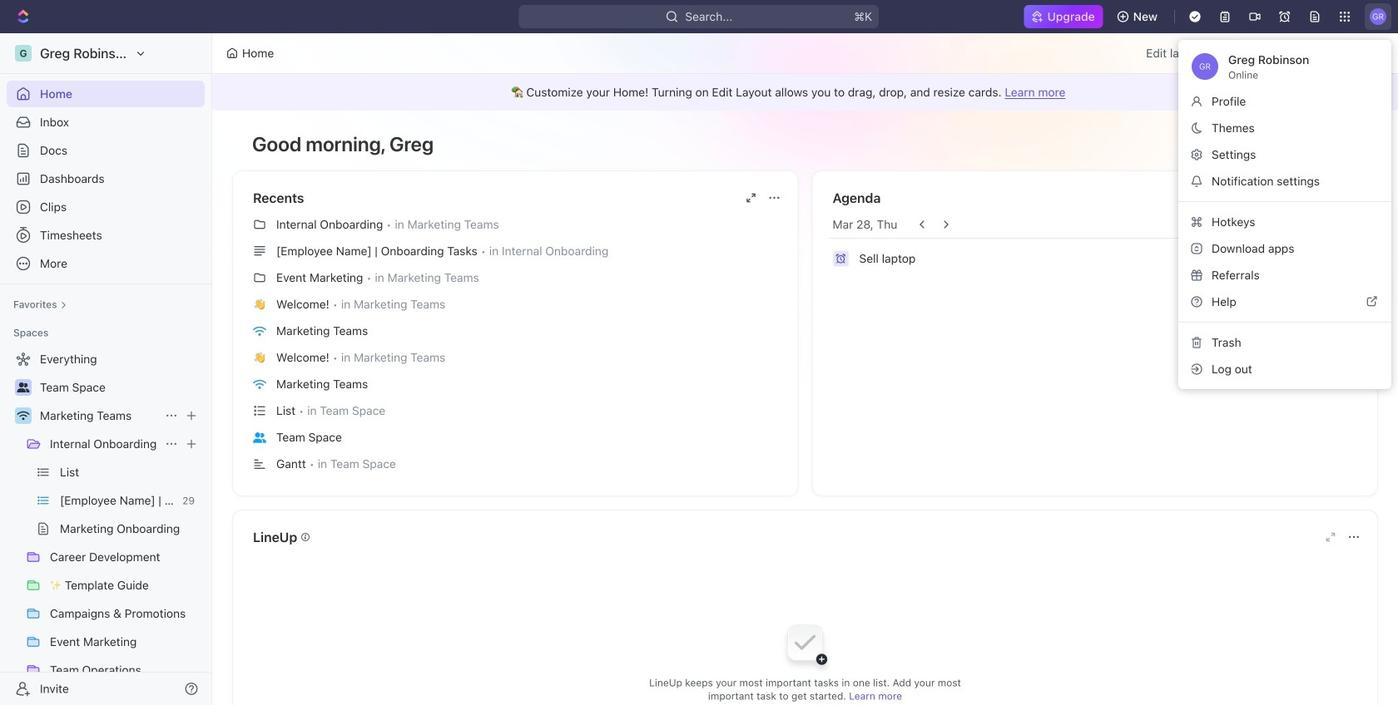 Task type: vqa. For each thing, say whether or not it's contained in the screenshot.
the bottom wifi image
yes



Task type: locate. For each thing, give the bounding box(es) containing it.
2 vertical spatial wifi image
[[17, 411, 30, 421]]

sidebar navigation
[[0, 33, 212, 706]]

tree
[[7, 346, 205, 706]]

0 vertical spatial wifi image
[[253, 326, 266, 337]]

user group image
[[253, 433, 266, 443]]

wifi image
[[253, 326, 266, 337], [253, 379, 266, 390], [17, 411, 30, 421]]

wifi image inside sidebar navigation
[[17, 411, 30, 421]]



Task type: describe. For each thing, give the bounding box(es) containing it.
tree inside sidebar navigation
[[7, 346, 205, 706]]

1 vertical spatial wifi image
[[253, 379, 266, 390]]



